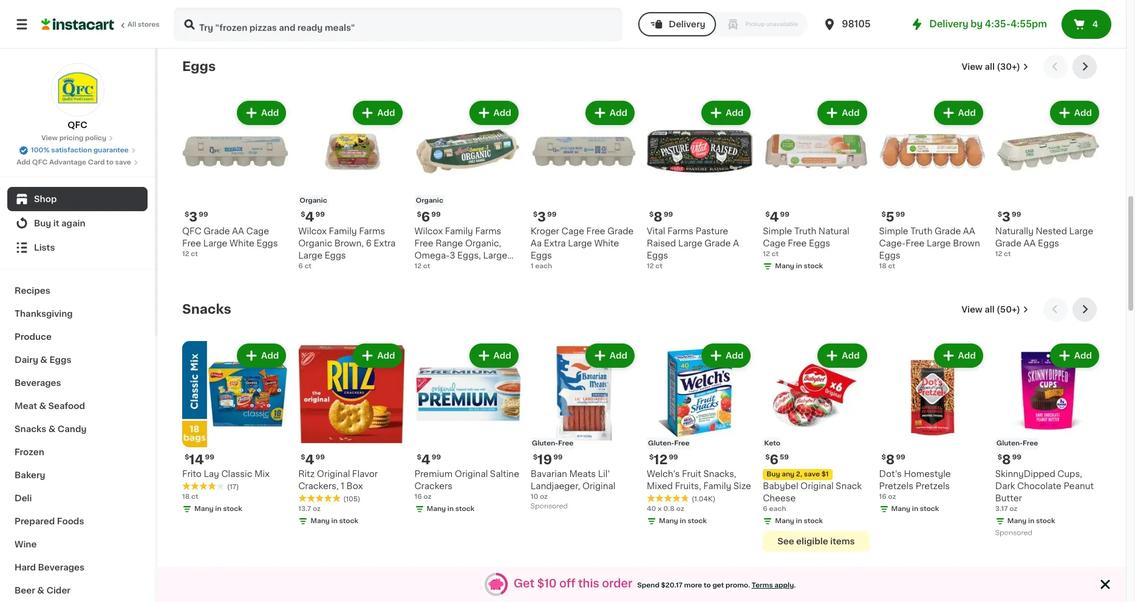 Task type: locate. For each thing, give the bounding box(es) containing it.
sponsored badge image
[[531, 15, 568, 22], [531, 503, 568, 510], [996, 530, 1032, 537]]

eggs inside simple truth natural cage free eggs 12 ct
[[809, 239, 830, 248]]

18 ct
[[182, 494, 198, 501]]

$ for dot's homestyle pretzels pretzels
[[882, 455, 886, 461]]

0 vertical spatial all
[[985, 63, 995, 71]]

99 inside $ 5 99
[[896, 212, 905, 218]]

pretzels
[[879, 482, 914, 491], [916, 482, 950, 491]]

prepared
[[15, 518, 55, 526]]

99 up qfc grade aa cage free large white eggs 12 ct
[[199, 212, 208, 218]]

.
[[794, 583, 796, 590]]

terms
[[752, 583, 773, 590]]

see eligible items
[[778, 538, 855, 546]]

1 vertical spatial beverages
[[38, 564, 85, 572]]

original down lil'
[[583, 482, 616, 491]]

1 horizontal spatial simple
[[879, 227, 909, 236]]

snacks for snacks & candy
[[15, 425, 46, 434]]

1 vertical spatial qfc
[[32, 159, 48, 166]]

sponsored badge image down 10
[[531, 503, 568, 510]]

4 for ritz original flavor crackers, 1 box
[[305, 454, 314, 467]]

buy up babybel
[[767, 472, 780, 478]]

59
[[531, 6, 540, 13], [780, 455, 789, 461]]

delivery by 4:35-4:55pm
[[930, 19, 1047, 29]]

$ inside $ 12 99
[[649, 455, 654, 461]]

99 up simple truth natural cage free eggs 12 ct
[[780, 212, 790, 218]]

$ up simple truth natural cage free eggs 12 ct
[[766, 212, 770, 218]]

truth inside simple truth natural cage free eggs 12 ct
[[795, 227, 817, 236]]

gluten-free
[[532, 441, 574, 447], [648, 441, 690, 447], [997, 441, 1038, 447]]

4 for simple truth natural cage free eggs
[[770, 211, 779, 224]]

family up the brown, in the left of the page
[[329, 227, 357, 236]]

original inside premium original saltine crackers 16 oz
[[455, 470, 488, 479]]

welch's
[[647, 470, 680, 479]]

snacks inside item carousel region
[[182, 303, 231, 316]]

3 gluten- from the left
[[997, 441, 1023, 447]]

0 horizontal spatial cage
[[246, 227, 269, 236]]

0 horizontal spatial gluten-free
[[532, 441, 574, 447]]

& right dairy
[[40, 356, 47, 364]]

stores
[[138, 21, 160, 28]]

gluten-free up 'skinnydipped'
[[997, 441, 1038, 447]]

99 inside $ 19 99
[[554, 455, 563, 461]]

cage inside simple truth natural cage free eggs 12 ct
[[763, 239, 786, 248]]

2 white from the left
[[594, 239, 619, 248]]

beer
[[15, 587, 35, 595]]

1 16 from the left
[[415, 494, 422, 501]]

1 fl from the left
[[541, 6, 546, 13]]

policy
[[85, 135, 106, 142]]

$ inside $ 19 99
[[533, 455, 538, 461]]

original for crackers
[[455, 470, 488, 479]]

more
[[684, 583, 702, 590]]

0 horizontal spatial pretzels
[[879, 482, 914, 491]]

1 gal
[[182, 6, 197, 13], [298, 6, 313, 13]]

$ inside $ 5 99
[[882, 212, 886, 218]]

farms inside the wilcox family farms free range organic, omega-3 eggs, large brown
[[475, 227, 501, 236]]

99 up welch's
[[669, 455, 678, 461]]

$ for frito lay classic mix
[[185, 455, 189, 461]]

8 up the vital
[[654, 211, 663, 224]]

all left (30+)
[[985, 63, 995, 71]]

gluten-free up $ 12 99
[[648, 441, 690, 447]]

truth for eggs
[[795, 227, 817, 236]]

farms up organic,
[[475, 227, 501, 236]]

3 down range
[[450, 252, 455, 260]]

0 vertical spatial beverages
[[15, 379, 61, 388]]

0 horizontal spatial save
[[115, 159, 131, 166]]

99 for simple truth grade aa cage-free large brown eggs
[[896, 212, 905, 218]]

4:55pm
[[1011, 19, 1047, 29]]

product group containing 12
[[647, 341, 753, 529]]

$ up wilcox family farms organic brown, 6 extra large eggs 6 ct
[[301, 212, 305, 218]]

snacks,
[[704, 470, 737, 479]]

fruit
[[682, 470, 701, 479]]

3 $ 3 99 from the left
[[998, 211, 1021, 224]]

2 many in stock button from the left
[[996, 0, 1102, 29]]

0 horizontal spatial extra
[[374, 239, 396, 248]]

$ 8 99 up 'skinnydipped'
[[998, 454, 1022, 467]]

1 item carousel region from the top
[[182, 55, 1102, 288]]

1 horizontal spatial gluten-
[[648, 441, 674, 447]]

3 gluten-free from the left
[[997, 441, 1038, 447]]

eligible
[[796, 538, 828, 546]]

buy
[[34, 219, 51, 228], [767, 472, 780, 478]]

$ for naturally nested large grade aa eggs
[[998, 212, 1002, 218]]

product group
[[531, 0, 637, 26], [996, 0, 1102, 40], [182, 98, 289, 260], [298, 98, 405, 272], [415, 98, 521, 272], [531, 98, 637, 272], [647, 98, 753, 272], [763, 98, 870, 274], [879, 98, 986, 272], [996, 98, 1102, 260], [182, 341, 289, 517], [298, 341, 405, 529], [415, 341, 521, 517], [531, 341, 637, 513], [647, 341, 753, 529], [763, 341, 870, 552], [879, 341, 986, 517], [996, 341, 1102, 540]]

& inside snacks & candy link
[[48, 425, 56, 434]]

0 horizontal spatial brown
[[415, 264, 442, 272]]

12 inside qfc grade aa cage free large white eggs 12 ct
[[182, 251, 189, 258]]

2 wilcox from the left
[[415, 227, 443, 236]]

$ 4 99 for premium original saltine crackers
[[417, 454, 441, 467]]

ct inside 'simple truth grade aa cage-free large brown eggs 18 ct'
[[888, 263, 896, 270]]

1 horizontal spatial 59
[[780, 455, 789, 461]]

cheese inside babybel original snack cheese 6 each
[[763, 495, 796, 503]]

ct inside vital farms pasture raised large grade a eggs 12 ct
[[656, 263, 663, 270]]

1 horizontal spatial cage
[[562, 227, 584, 236]]

organic inside wilcox family farms organic brown, 6 extra large eggs 6 ct
[[298, 239, 332, 248]]

add for premium original saltine crackers
[[494, 352, 511, 360]]

$ for welch's fruit snacks, mixed fruits, family size
[[649, 455, 654, 461]]

gluten-free up $ 19 99 at the bottom left of the page
[[532, 441, 574, 447]]

large inside wilcox family farms organic brown, 6 extra large eggs 6 ct
[[298, 252, 323, 260]]

2 truth from the left
[[911, 227, 933, 236]]

2 item carousel region from the top
[[182, 298, 1102, 560]]

beverages down 'dairy & eggs'
[[15, 379, 61, 388]]

see
[[778, 538, 794, 546]]

buy it again link
[[7, 211, 148, 236]]

$ up ritz
[[301, 455, 305, 461]]

8 up dot's
[[886, 454, 895, 467]]

$ 4 99
[[301, 211, 325, 224], [766, 211, 790, 224], [301, 454, 325, 467], [417, 454, 441, 467]]

2 horizontal spatial cage
[[763, 239, 786, 248]]

original left the saltine
[[455, 470, 488, 479]]

1 horizontal spatial farms
[[475, 227, 501, 236]]

0 horizontal spatial truth
[[795, 227, 817, 236]]

original
[[317, 470, 350, 479], [455, 470, 488, 479], [583, 482, 616, 491], [801, 482, 834, 491]]

$ up the vital
[[649, 212, 654, 218]]

thanksgiving link
[[7, 303, 148, 326]]

2 horizontal spatial $ 3 99
[[998, 211, 1021, 224]]

add button for frito lay classic mix
[[238, 345, 285, 367]]

& for snacks
[[48, 425, 56, 434]]

2 horizontal spatial family
[[704, 482, 732, 491]]

cider
[[46, 587, 70, 595]]

pretzels down homestyle
[[916, 482, 950, 491]]

1 horizontal spatial brown
[[953, 239, 980, 248]]

16 for 4
[[415, 494, 422, 501]]

add for welch's fruit snacks, mixed fruits, family size
[[726, 352, 744, 360]]

1 farms from the left
[[359, 227, 385, 236]]

6 inside babybel original snack cheese 6 each
[[763, 506, 768, 513]]

$ down 'keto'
[[766, 455, 770, 461]]

gluten-free for 12
[[648, 441, 690, 447]]

99 right 14
[[205, 455, 214, 461]]

grade inside vital farms pasture raised large grade a eggs 12 ct
[[705, 239, 731, 248]]

$ up dot's
[[882, 455, 886, 461]]

fruits,
[[675, 482, 701, 491]]

hard beverages
[[15, 564, 85, 572]]

save right 2,
[[804, 472, 820, 478]]

kroger cage free grade aa extra large white eggs 1 each
[[531, 227, 634, 270]]

4:35-
[[985, 19, 1011, 29]]

$ up premium
[[417, 455, 421, 461]]

0 horizontal spatial buy
[[34, 219, 51, 228]]

99 for skinnydipped cups, dark chocolate peanut butter
[[1012, 455, 1022, 461]]

lists link
[[7, 236, 148, 260]]

(105)
[[343, 496, 360, 503]]

farms inside wilcox family farms organic brown, 6 extra large eggs 6 ct
[[359, 227, 385, 236]]

skinnydipped
[[996, 470, 1056, 479]]

16 for 8
[[879, 494, 887, 501]]

product group containing 59 fl oz
[[531, 0, 637, 26]]

grade inside 'simple truth grade aa cage-free large brown eggs 18 ct'
[[935, 227, 961, 236]]

1 horizontal spatial gal
[[303, 6, 313, 13]]

2 horizontal spatial 8
[[1002, 454, 1011, 467]]

$ for simple truth natural cage free eggs
[[766, 212, 770, 218]]

2 horizontal spatial farms
[[668, 227, 694, 236]]

1 gluten-free from the left
[[532, 441, 574, 447]]

1 vertical spatial save
[[804, 472, 820, 478]]

$ 3 99 up qfc grade aa cage free large white eggs 12 ct
[[185, 211, 208, 224]]

frito
[[182, 470, 202, 479]]

frozen
[[15, 448, 44, 457]]

dark
[[996, 482, 1015, 491]]

to down guarantee
[[106, 159, 114, 166]]

each inside babybel original snack cheese 6 each
[[769, 506, 786, 513]]

item carousel region
[[182, 55, 1102, 288], [182, 298, 1102, 560]]

$ 4 99 up simple truth natural cage free eggs 12 ct
[[766, 211, 790, 224]]

dairy
[[15, 356, 38, 364]]

$ 4 99 for wilcox family farms organic brown, 6 extra large eggs
[[301, 211, 325, 224]]

view up 100% on the top left
[[41, 135, 58, 142]]

1 horizontal spatial fl
[[774, 6, 779, 13]]

1 horizontal spatial white
[[594, 239, 619, 248]]

(17)
[[227, 484, 239, 491]]

99 inside $ 6 99
[[431, 212, 441, 218]]

original inside the ritz original flavor crackers, 1 box
[[317, 470, 350, 479]]

99 for premium original saltine crackers
[[432, 455, 441, 461]]

farms for 6
[[359, 227, 385, 236]]

1 vertical spatial all
[[985, 306, 995, 314]]

add for wilcox family farms free range organic, omega-3 eggs, large brown
[[494, 109, 511, 117]]

0 horizontal spatial gluten-
[[532, 441, 558, 447]]

0 vertical spatial snacks
[[182, 303, 231, 316]]

2 horizontal spatial gluten-
[[997, 441, 1023, 447]]

0 horizontal spatial snacks
[[15, 425, 46, 434]]

2 gal from the left
[[303, 6, 313, 13]]

0 horizontal spatial gal
[[187, 6, 197, 13]]

1 1 gal from the left
[[182, 6, 197, 13]]

1 all from the top
[[985, 63, 995, 71]]

2 farms from the left
[[475, 227, 501, 236]]

59 fl oz button
[[531, 0, 637, 15]]

0 horizontal spatial 18
[[182, 494, 190, 501]]

1 truth from the left
[[795, 227, 817, 236]]

19
[[538, 454, 552, 467]]

1 horizontal spatial many in stock button
[[996, 0, 1102, 29]]

16 down crackers
[[415, 494, 422, 501]]

original down $1
[[801, 482, 834, 491]]

0 horizontal spatial each
[[535, 263, 552, 270]]

$ inside $ 6 99
[[417, 212, 421, 218]]

add for qfc grade aa cage free large white eggs
[[261, 109, 279, 117]]

add button for dot's homestyle pretzels pretzels
[[935, 345, 982, 367]]

meat & seafood
[[15, 402, 85, 411]]

1 vertical spatial item carousel region
[[182, 298, 1102, 560]]

1 horizontal spatial gluten-free
[[648, 441, 690, 447]]

oz inside "button"
[[548, 6, 556, 13]]

4 for premium original saltine crackers
[[421, 454, 431, 467]]

0 vertical spatial cheese
[[763, 495, 796, 503]]

1 gluten- from the left
[[532, 441, 558, 447]]

$ up naturally
[[998, 212, 1002, 218]]

truth inside 'simple truth grade aa cage-free large brown eggs 18 ct'
[[911, 227, 933, 236]]

2 vertical spatial qfc
[[182, 227, 202, 236]]

simple truth natural cage free eggs 12 ct
[[763, 227, 850, 258]]

1 horizontal spatial delivery
[[930, 19, 969, 29]]

fl
[[541, 6, 546, 13], [774, 6, 779, 13]]

2 simple from the left
[[879, 227, 909, 236]]

99 up 'skinnydipped'
[[1012, 455, 1022, 461]]

gluten- up 'skinnydipped'
[[997, 441, 1023, 447]]

delivery down 0.5 gal
[[669, 20, 706, 29]]

$ for wilcox family farms free range organic, omega-3 eggs, large brown
[[417, 212, 421, 218]]

1 horizontal spatial save
[[804, 472, 820, 478]]

$ 4 99 up wilcox family farms organic brown, 6 extra large eggs 6 ct
[[301, 211, 325, 224]]

& inside the 'dairy & eggs' "link"
[[40, 356, 47, 364]]

simple inside 'simple truth grade aa cage-free large brown eggs 18 ct'
[[879, 227, 909, 236]]

1 wilcox from the left
[[298, 227, 327, 236]]

$ up frito
[[185, 455, 189, 461]]

3 up kroger
[[538, 211, 546, 224]]

2 horizontal spatial aa
[[1024, 239, 1036, 248]]

$ up kroger
[[533, 212, 538, 218]]

2 $ 3 99 from the left
[[533, 211, 557, 224]]

save
[[115, 159, 131, 166], [804, 472, 820, 478]]

gluten- up 19
[[532, 441, 558, 447]]

99 for bavarian meats lil' landjaeger, original
[[554, 455, 563, 461]]

2 gluten- from the left
[[648, 441, 674, 447]]

family down snacks,
[[704, 482, 732, 491]]

original up "crackers,"
[[317, 470, 350, 479]]

0 horizontal spatial to
[[106, 159, 114, 166]]

2 1 gal from the left
[[298, 6, 313, 13]]

& for dairy
[[40, 356, 47, 364]]

& inside meat & seafood link
[[39, 402, 46, 411]]

2 horizontal spatial qfc
[[182, 227, 202, 236]]

& left candy in the left of the page
[[48, 425, 56, 434]]

x
[[658, 506, 662, 513]]

oz inside bavarian meats lil' landjaeger, original 10 oz
[[540, 494, 548, 501]]

mixed
[[647, 482, 673, 491]]

$ for vital farms pasture raised large grade a eggs
[[649, 212, 654, 218]]

simple up cage-
[[879, 227, 909, 236]]

99 up naturally
[[1012, 212, 1021, 218]]

12
[[182, 251, 189, 258], [763, 251, 770, 258], [996, 251, 1003, 258], [415, 263, 422, 270], [647, 263, 654, 270], [654, 454, 668, 467]]

white inside qfc grade aa cage free large white eggs 12 ct
[[230, 239, 254, 248]]

add button for vital farms pasture raised large grade a eggs
[[703, 102, 750, 124]]

99 up dot's
[[896, 455, 906, 461]]

fl inside 59 fl oz "button"
[[541, 6, 546, 13]]

$ 3 99 up kroger
[[533, 211, 557, 224]]

1 vertical spatial view
[[41, 135, 58, 142]]

1 vertical spatial 59
[[780, 455, 789, 461]]

product group containing 14
[[182, 341, 289, 517]]

recipes
[[15, 287, 50, 295]]

simple left natural at the top right
[[763, 227, 792, 236]]

eggs inside vital farms pasture raised large grade a eggs 12 ct
[[647, 252, 668, 260]]

1 horizontal spatial to
[[704, 583, 711, 590]]

bakery link
[[7, 464, 148, 487]]

1 $ 3 99 from the left
[[185, 211, 208, 224]]

by
[[971, 19, 983, 29]]

produce
[[15, 333, 52, 341]]

instacart logo image
[[41, 17, 114, 32]]

delivery inside delivery by 4:35-4:55pm link
[[930, 19, 969, 29]]

0 vertical spatial to
[[106, 159, 114, 166]]

2 horizontal spatial $ 8 99
[[998, 454, 1022, 467]]

extra down kroger
[[544, 239, 566, 248]]

peanut
[[1064, 482, 1094, 491]]

family inside wilcox family farms organic brown, 6 extra large eggs 6 ct
[[329, 227, 357, 236]]

$ inside $ 14 99
[[185, 455, 189, 461]]

eggs inside qfc grade aa cage free large white eggs 12 ct
[[257, 239, 278, 248]]

99 right 19
[[554, 455, 563, 461]]

0 horizontal spatial family
[[329, 227, 357, 236]]

add for vital farms pasture raised large grade a eggs
[[726, 109, 744, 117]]

large inside the wilcox family farms free range organic, omega-3 eggs, large brown
[[483, 252, 507, 260]]

cheese
[[763, 495, 796, 503], [182, 575, 234, 588]]

1 vertical spatial 18
[[182, 494, 190, 501]]

any
[[782, 472, 795, 478]]

cage inside qfc grade aa cage free large white eggs 12 ct
[[246, 227, 269, 236]]

organic,
[[465, 239, 501, 248]]

delivery for delivery
[[669, 20, 706, 29]]

$ up qfc grade aa cage free large white eggs 12 ct
[[185, 212, 189, 218]]

1 horizontal spatial qfc
[[68, 121, 87, 129]]

3 gal from the left
[[660, 6, 670, 13]]

8 up 'skinnydipped'
[[1002, 454, 1011, 467]]

1 gal from the left
[[187, 6, 197, 13]]

$ up bavarian
[[533, 455, 538, 461]]

family
[[329, 227, 357, 236], [445, 227, 473, 236], [704, 482, 732, 491]]

1 horizontal spatial 18
[[879, 263, 887, 270]]

16
[[415, 494, 422, 501], [879, 494, 887, 501]]

$ up cage-
[[882, 212, 886, 218]]

2 all from the top
[[985, 306, 995, 314]]

$ inside $ 6 59
[[766, 455, 770, 461]]

fl for 64
[[774, 6, 779, 13]]

1 horizontal spatial $ 8 99
[[882, 454, 906, 467]]

$ 8 99
[[649, 211, 673, 224], [882, 454, 906, 467], [998, 454, 1022, 467]]

add button for simple truth grade aa cage-free large brown eggs
[[935, 102, 982, 124]]

farms
[[359, 227, 385, 236], [475, 227, 501, 236], [668, 227, 694, 236]]

$ 3 99 up naturally
[[998, 211, 1021, 224]]

prepared foods link
[[7, 510, 148, 533]]

1 simple from the left
[[763, 227, 792, 236]]

1 white from the left
[[230, 239, 254, 248]]

3
[[189, 211, 198, 224], [538, 211, 546, 224], [1002, 211, 1011, 224], [450, 252, 455, 260]]

$ up welch's
[[649, 455, 654, 461]]

free
[[587, 227, 605, 236], [182, 239, 201, 248], [415, 239, 433, 248], [788, 239, 807, 248], [906, 239, 925, 248], [558, 441, 574, 447], [674, 441, 690, 447], [1023, 441, 1038, 447]]

grade inside "kroger cage free grade aa extra large white eggs 1 each"
[[608, 227, 634, 236]]

0 vertical spatial each
[[535, 263, 552, 270]]

organic
[[300, 198, 327, 204], [416, 198, 443, 204], [298, 239, 332, 248]]

0 horizontal spatial white
[[230, 239, 254, 248]]

0 vertical spatial 18
[[879, 263, 887, 270]]

0 vertical spatial qfc
[[68, 121, 87, 129]]

1 vertical spatial snacks
[[15, 425, 46, 434]]

1 horizontal spatial pretzels
[[916, 482, 950, 491]]

oz inside dot's homestyle pretzels pretzels 16 oz
[[888, 494, 896, 501]]

ct inside naturally nested large grade aa eggs 12 ct
[[1004, 251, 1011, 258]]

wilcox for organic
[[298, 227, 327, 236]]

1 horizontal spatial cheese
[[763, 495, 796, 503]]

0 vertical spatial brown
[[953, 239, 980, 248]]

99 up the vital
[[664, 212, 673, 218]]

& right beer
[[37, 587, 44, 595]]

$ 8 99 up the vital
[[649, 211, 673, 224]]

wilcox inside the wilcox family farms free range organic, omega-3 eggs, large brown
[[415, 227, 443, 236]]

Search field
[[175, 9, 622, 40]]

beverages inside beverages link
[[15, 379, 61, 388]]

shop
[[34, 195, 57, 204]]

order
[[602, 579, 633, 590]]

0 vertical spatial 59
[[531, 6, 540, 13]]

wilcox inside wilcox family farms organic brown, 6 extra large eggs 6 ct
[[298, 227, 327, 236]]

1 horizontal spatial each
[[769, 506, 786, 513]]

extra right the brown, in the left of the page
[[374, 239, 396, 248]]

foods
[[57, 518, 84, 526]]

family up range
[[445, 227, 473, 236]]

view for 19
[[962, 306, 983, 314]]

2 extra from the left
[[544, 239, 566, 248]]

sponsored badge image for 8
[[996, 530, 1032, 537]]

sponsored badge image down 59 fl oz
[[531, 15, 568, 22]]

$ 8 99 up dot's
[[882, 454, 906, 467]]

2 vertical spatial view
[[962, 306, 983, 314]]

naturally nested large grade aa eggs 12 ct
[[996, 227, 1094, 258]]

farms up the raised
[[668, 227, 694, 236]]

0 horizontal spatial $ 3 99
[[185, 211, 208, 224]]

aa inside 'simple truth grade aa cage-free large brown eggs 18 ct'
[[963, 227, 975, 236]]

sponsored badge image down 3.17
[[996, 530, 1032, 537]]

wilcox for free
[[415, 227, 443, 236]]

1 horizontal spatial snacks
[[182, 303, 231, 316]]

2 gluten-free from the left
[[648, 441, 690, 447]]

$ 14 99
[[185, 454, 214, 467]]

to left get
[[704, 583, 711, 590]]

buy inside "link"
[[34, 219, 51, 228]]

$ up dark
[[998, 455, 1002, 461]]

items
[[830, 538, 855, 546]]

0 horizontal spatial cheese
[[182, 575, 234, 588]]

2 horizontal spatial gal
[[660, 6, 670, 13]]

0 horizontal spatial 59
[[531, 6, 540, 13]]

snacks
[[182, 303, 231, 316], [15, 425, 46, 434]]

save inside item carousel region
[[804, 472, 820, 478]]

59 inside 59 fl oz "button"
[[531, 6, 540, 13]]

0 horizontal spatial simple
[[763, 227, 792, 236]]

16 inside premium original saltine crackers 16 oz
[[415, 494, 422, 501]]

16 down dot's
[[879, 494, 887, 501]]

99 up range
[[431, 212, 441, 218]]

ct inside qfc grade aa cage free large white eggs 12 ct
[[191, 251, 198, 258]]

original inside bavarian meats lil' landjaeger, original 10 oz
[[583, 482, 616, 491]]

farms up the brown, in the left of the page
[[359, 227, 385, 236]]

2 fl from the left
[[774, 6, 779, 13]]

truth
[[795, 227, 817, 236], [911, 227, 933, 236]]

3 for qfc
[[189, 211, 198, 224]]

gluten- up $ 12 99
[[648, 441, 674, 447]]

each down babybel
[[769, 506, 786, 513]]

beverages
[[15, 379, 61, 388], [38, 564, 85, 572]]

delivery inside 'delivery' button
[[669, 20, 706, 29]]

original for cheese
[[801, 482, 834, 491]]

add button for wilcox family farms organic brown, 6 extra large eggs
[[354, 102, 401, 124]]

guarantee
[[94, 147, 129, 154]]

$ 4 99 up premium
[[417, 454, 441, 467]]

99 inside $ 12 99
[[669, 455, 678, 461]]

add button for qfc grade aa cage free large white eggs
[[238, 102, 285, 124]]

1 horizontal spatial 16
[[879, 494, 887, 501]]

0 horizontal spatial $ 8 99
[[649, 211, 673, 224]]

all for 8
[[985, 306, 995, 314]]

1 horizontal spatial extra
[[544, 239, 566, 248]]

organic up $ 6 99
[[416, 198, 443, 204]]

99 for naturally nested large grade aa eggs
[[1012, 212, 1021, 218]]

simple inside simple truth natural cage free eggs 12 ct
[[763, 227, 792, 236]]

each down the "aa"
[[535, 263, 552, 270]]

deli
[[15, 494, 32, 503]]

eggs inside 'simple truth grade aa cage-free large brown eggs 18 ct'
[[879, 252, 901, 260]]

buy left it
[[34, 219, 51, 228]]

get
[[713, 583, 724, 590]]

eggs inside naturally nested large grade aa eggs 12 ct
[[1038, 239, 1060, 248]]

12 inside vital farms pasture raised large grade a eggs 12 ct
[[647, 263, 654, 270]]

view left (30+)
[[962, 63, 983, 71]]

18 down cage-
[[879, 263, 887, 270]]

14
[[189, 454, 204, 467]]

18 inside 'simple truth grade aa cage-free large brown eggs 18 ct'
[[879, 263, 887, 270]]

close image
[[1098, 578, 1113, 592]]

0 vertical spatial view
[[962, 63, 983, 71]]

2 16 from the left
[[879, 494, 887, 501]]

delivery left by
[[930, 19, 969, 29]]

2 vertical spatial sponsored badge image
[[996, 530, 1032, 537]]

buy it again
[[34, 219, 85, 228]]

None search field
[[174, 7, 623, 41]]

qfc for qfc
[[68, 121, 87, 129]]

1 vertical spatial brown
[[415, 264, 442, 272]]

0 vertical spatial buy
[[34, 219, 51, 228]]

99 up premium
[[432, 455, 441, 461]]

1 vertical spatial sponsored badge image
[[531, 503, 568, 510]]

1 horizontal spatial wilcox
[[415, 227, 443, 236]]

chocolate
[[1018, 482, 1062, 491]]

0 horizontal spatial many in stock button
[[415, 0, 521, 17]]

gluten- for 8
[[997, 441, 1023, 447]]

0 horizontal spatial 8
[[654, 211, 663, 224]]

99 for wilcox family farms organic brown, 6 extra large eggs
[[316, 212, 325, 218]]

0 horizontal spatial 1 gal
[[182, 6, 197, 13]]

1 extra from the left
[[374, 239, 396, 248]]

0 horizontal spatial delivery
[[669, 20, 706, 29]]

organic up wilcox family farms organic brown, 6 extra large eggs 6 ct
[[300, 198, 327, 204]]

original inside babybel original snack cheese 6 each
[[801, 482, 834, 491]]

0 horizontal spatial wilcox
[[298, 227, 327, 236]]

wine
[[15, 541, 37, 549]]

item carousel region containing eggs
[[182, 55, 1102, 288]]

0 horizontal spatial fl
[[541, 6, 546, 13]]

a
[[733, 239, 739, 248]]

3 up naturally
[[1002, 211, 1011, 224]]

0 horizontal spatial 16
[[415, 494, 422, 501]]

0 vertical spatial item carousel region
[[182, 55, 1102, 288]]

99 up "crackers,"
[[316, 455, 325, 461]]

1 vertical spatial each
[[769, 506, 786, 513]]

add for kroger cage free grade aa extra large white eggs
[[610, 109, 628, 117]]

1 horizontal spatial aa
[[963, 227, 975, 236]]

99 up wilcox family farms organic brown, 6 extra large eggs 6 ct
[[316, 212, 325, 218]]

3 up qfc grade aa cage free large white eggs 12 ct
[[189, 211, 198, 224]]

all left (50+)
[[985, 306, 995, 314]]

range
[[436, 239, 463, 248]]

0 horizontal spatial aa
[[232, 227, 244, 236]]

1 horizontal spatial buy
[[767, 472, 780, 478]]

organic left the brown, in the left of the page
[[298, 239, 332, 248]]

2 horizontal spatial gluten-free
[[997, 441, 1038, 447]]

crackers
[[415, 482, 453, 491]]

gluten- for 12
[[648, 441, 674, 447]]

$ 4 99 up ritz
[[301, 454, 325, 467]]

1 horizontal spatial 1 gal
[[298, 6, 313, 13]]

& right meat
[[39, 402, 46, 411]]

all for 3
[[985, 63, 995, 71]]

save down guarantee
[[115, 159, 131, 166]]

view left (50+)
[[962, 306, 983, 314]]

1 horizontal spatial $ 3 99
[[533, 211, 557, 224]]

extra inside "kroger cage free grade aa extra large white eggs 1 each"
[[544, 239, 566, 248]]

pretzels down dot's
[[879, 482, 914, 491]]

99 right 5
[[896, 212, 905, 218]]

$ up omega-
[[417, 212, 421, 218]]

beverages up "cider"
[[38, 564, 85, 572]]

product group containing 5
[[879, 98, 986, 272]]

99 up kroger
[[547, 212, 557, 218]]

ct inside wilcox family farms organic brown, 6 extra large eggs 6 ct
[[305, 263, 312, 270]]

1 pretzels from the left
[[879, 482, 914, 491]]

1 horizontal spatial 8
[[886, 454, 895, 467]]

3 farms from the left
[[668, 227, 694, 236]]

16 inside dot's homestyle pretzels pretzels 16 oz
[[879, 494, 887, 501]]



Task type: describe. For each thing, give the bounding box(es) containing it.
family for brown,
[[329, 227, 357, 236]]

mix
[[255, 470, 270, 479]]

100% satisfaction guarantee button
[[19, 143, 136, 156]]

product group containing 19
[[531, 341, 637, 513]]

2 pretzels from the left
[[916, 482, 950, 491]]

$ for skinnydipped cups, dark chocolate peanut butter
[[998, 455, 1002, 461]]

dot's
[[879, 470, 902, 479]]

wilcox family farms free range organic, omega-3 eggs, large brown
[[415, 227, 507, 272]]

99 for vital farms pasture raised large grade a eggs
[[664, 212, 673, 218]]

delivery by 4:35-4:55pm link
[[910, 17, 1047, 32]]

all
[[128, 21, 136, 28]]

organic for 6
[[416, 198, 443, 204]]

0 vertical spatial save
[[115, 159, 131, 166]]

add button for wilcox family farms free range organic, omega-3 eggs, large brown
[[471, 102, 517, 124]]

$ for buy any 2, save $1
[[766, 455, 770, 461]]

$ 4 99 for simple truth natural cage free eggs
[[766, 211, 790, 224]]

64
[[763, 6, 772, 13]]

add button for welch's fruit snacks, mixed fruits, family size
[[703, 345, 750, 367]]

99 for ritz original flavor crackers, 1 box
[[316, 455, 325, 461]]

to inside the 'get $10 off this order spend $20.17 more to get promo. terms apply .'
[[704, 583, 711, 590]]

large inside vital farms pasture raised large grade a eggs 12 ct
[[678, 239, 703, 248]]

0.5 gal
[[647, 6, 670, 13]]

aa inside naturally nested large grade aa eggs 12 ct
[[1024, 239, 1036, 248]]

$ 4 99 for ritz original flavor crackers, 1 box
[[301, 454, 325, 467]]

$ for bavarian meats lil' landjaeger, original
[[533, 455, 538, 461]]

add button for naturally nested large grade aa eggs
[[1051, 102, 1098, 124]]

$20.17
[[661, 583, 683, 590]]

1 inside "kroger cage free grade aa extra large white eggs 1 each"
[[531, 263, 534, 270]]

large inside 'simple truth grade aa cage-free large brown eggs 18 ct'
[[927, 239, 951, 248]]

homestyle
[[904, 470, 951, 479]]

3 inside the wilcox family farms free range organic, omega-3 eggs, large brown
[[450, 252, 455, 260]]

99 for dot's homestyle pretzels pretzels
[[896, 455, 906, 461]]

promo.
[[726, 583, 750, 590]]

view for 3
[[962, 63, 983, 71]]

8 for dot's homestyle pretzels pretzels
[[886, 454, 895, 467]]

add button for ritz original flavor crackers, 1 box
[[354, 345, 401, 367]]

free inside the wilcox family farms free range organic, omega-3 eggs, large brown
[[415, 239, 433, 248]]

get
[[514, 579, 535, 590]]

service type group
[[639, 12, 808, 36]]

eggs,
[[457, 252, 481, 260]]

4 for wilcox family farms organic brown, 6 extra large eggs
[[305, 211, 314, 224]]

8 for skinnydipped cups, dark chocolate peanut butter
[[1002, 454, 1011, 467]]

premium original saltine crackers 16 oz
[[415, 470, 519, 501]]

99 for kroger cage free grade aa extra large white eggs
[[547, 212, 557, 218]]

large inside qfc grade aa cage free large white eggs 12 ct
[[203, 239, 227, 248]]

$ for qfc grade aa cage free large white eggs
[[185, 212, 189, 218]]

$ 8 99 for dot's homestyle pretzels pretzels
[[882, 454, 906, 467]]

eggs inside "link"
[[49, 356, 71, 364]]

apply
[[775, 583, 794, 590]]

5
[[886, 211, 895, 224]]

satisfaction
[[51, 147, 92, 154]]

add button for simple truth natural cage free eggs
[[819, 102, 866, 124]]

white inside "kroger cage free grade aa extra large white eggs 1 each"
[[594, 239, 619, 248]]

100%
[[31, 147, 49, 154]]

prepared foods
[[15, 518, 84, 526]]

add for naturally nested large grade aa eggs
[[1074, 109, 1092, 117]]

free inside qfc grade aa cage free large white eggs 12 ct
[[182, 239, 201, 248]]

frozen link
[[7, 441, 148, 464]]

3 for kroger
[[538, 211, 546, 224]]

meats
[[569, 470, 596, 479]]

free inside "kroger cage free grade aa extra large white eggs 1 each"
[[587, 227, 605, 236]]

simple truth grade aa cage-free large brown eggs 18 ct
[[879, 227, 980, 270]]

$ 12 99
[[649, 454, 678, 467]]

farms inside vital farms pasture raised large grade a eggs 12 ct
[[668, 227, 694, 236]]

ritz original flavor crackers, 1 box
[[298, 470, 378, 491]]

vital farms pasture raised large grade a eggs 12 ct
[[647, 227, 739, 270]]

grade inside naturally nested large grade aa eggs 12 ct
[[996, 239, 1022, 248]]

add for simple truth grade aa cage-free large brown eggs
[[958, 109, 976, 117]]

& for meat
[[39, 402, 46, 411]]

large inside "kroger cage free grade aa extra large white eggs 1 each"
[[568, 239, 592, 248]]

lay
[[204, 470, 219, 479]]

deli link
[[7, 487, 148, 510]]

free inside 'simple truth grade aa cage-free large brown eggs 18 ct'
[[906, 239, 925, 248]]

buy for buy any 2, save $1
[[767, 472, 780, 478]]

qfc logo image
[[51, 63, 104, 117]]

12 inside simple truth natural cage free eggs 12 ct
[[763, 251, 770, 258]]

qfc grade aa cage free large white eggs 12 ct
[[182, 227, 278, 258]]

saltine
[[490, 470, 519, 479]]

$ 3 99 for qfc
[[185, 211, 208, 224]]

item carousel region containing snacks
[[182, 298, 1102, 560]]

oz inside skinnydipped cups, dark chocolate peanut butter 3.17 oz
[[1010, 506, 1018, 513]]

ct inside simple truth natural cage free eggs 12 ct
[[772, 251, 779, 258]]

1 inside the ritz original flavor crackers, 1 box
[[341, 482, 344, 491]]

$ for wilcox family farms organic brown, 6 extra large eggs
[[301, 212, 305, 218]]

seafood
[[48, 402, 85, 411]]

large inside naturally nested large grade aa eggs 12 ct
[[1069, 227, 1094, 236]]

flavor
[[352, 470, 378, 479]]

brown inside the wilcox family farms free range organic, omega-3 eggs, large brown
[[415, 264, 442, 272]]

brown,
[[335, 239, 364, 248]]

family inside "welch's fruit snacks, mixed fruits, family size"
[[704, 482, 732, 491]]

(50+)
[[997, 306, 1021, 314]]

family for range
[[445, 227, 473, 236]]

original for crackers,
[[317, 470, 350, 479]]

add button for kroger cage free grade aa extra large white eggs
[[587, 102, 634, 124]]

40 x 0.8 oz
[[647, 506, 684, 513]]

0 vertical spatial sponsored badge image
[[531, 15, 568, 22]]

0.8
[[664, 506, 675, 513]]

cage for 12
[[763, 239, 786, 248]]

omega-
[[415, 252, 450, 260]]

wine link
[[7, 533, 148, 556]]

add for frito lay classic mix
[[261, 352, 279, 360]]

$ for premium original saltine crackers
[[417, 455, 421, 461]]

12 inside product group
[[654, 454, 668, 467]]

99 for frito lay classic mix
[[205, 455, 214, 461]]

view pricing policy link
[[41, 134, 114, 143]]

oz inside premium original saltine crackers 16 oz
[[424, 494, 432, 501]]

add for ritz original flavor crackers, 1 box
[[377, 352, 395, 360]]

snacks for snacks
[[182, 303, 231, 316]]

buy for buy it again
[[34, 219, 51, 228]]

lists
[[34, 244, 55, 252]]

$ 3 99 for naturally
[[998, 211, 1021, 224]]

meat
[[15, 402, 37, 411]]

0 horizontal spatial qfc
[[32, 159, 48, 166]]

$ for kroger cage free grade aa extra large white eggs
[[533, 212, 538, 218]]

4 inside button
[[1093, 20, 1099, 29]]

each inside "kroger cage free grade aa extra large white eggs 1 each"
[[535, 263, 552, 270]]

aa
[[531, 239, 542, 248]]

cage for white
[[246, 227, 269, 236]]

brown inside 'simple truth grade aa cage-free large brown eggs 18 ct'
[[953, 239, 980, 248]]

eggs inside wilcox family farms organic brown, 6 extra large eggs 6 ct
[[325, 252, 346, 260]]

simple for free
[[763, 227, 792, 236]]

babybel original snack cheese 6 each
[[763, 482, 862, 513]]

bavarian meats lil' landjaeger, original 10 oz
[[531, 470, 616, 501]]

hard beverages link
[[7, 556, 148, 580]]

eggs inside "kroger cage free grade aa extra large white eggs 1 each"
[[531, 252, 552, 260]]

frito lay classic mix
[[182, 470, 270, 479]]

99 for wilcox family farms free range organic, omega-3 eggs, large brown
[[431, 212, 441, 218]]

12 inside naturally nested large grade aa eggs 12 ct
[[996, 251, 1003, 258]]

free inside simple truth natural cage free eggs 12 ct
[[788, 239, 807, 248]]

1 many in stock button from the left
[[415, 0, 521, 17]]

& for beer
[[37, 587, 44, 595]]

kroger
[[531, 227, 559, 236]]

gluten-free for 19
[[532, 441, 574, 447]]

(30+)
[[997, 63, 1021, 71]]

buy any 2, save $1
[[767, 472, 829, 478]]

product group containing many in stock
[[996, 0, 1102, 40]]

keto
[[764, 441, 781, 447]]

spend
[[637, 583, 660, 590]]

grade inside qfc grade aa cage free large white eggs 12 ct
[[204, 227, 230, 236]]

bakery
[[15, 471, 45, 480]]

gluten-free for 8
[[997, 441, 1038, 447]]

lil'
[[598, 470, 610, 479]]

thanksgiving
[[15, 310, 73, 318]]

$ 3 99 for kroger
[[533, 211, 557, 224]]

snacks & candy link
[[7, 418, 148, 441]]

extra inside wilcox family farms organic brown, 6 extra large eggs 6 ct
[[374, 239, 396, 248]]

view all (30+)
[[962, 63, 1021, 71]]

8 for vital farms pasture raised large grade a eggs
[[654, 211, 663, 224]]

99 for qfc grade aa cage free large white eggs
[[199, 212, 208, 218]]

aa inside qfc grade aa cage free large white eggs 12 ct
[[232, 227, 244, 236]]

$ for ritz original flavor crackers, 1 box
[[301, 455, 305, 461]]

cups,
[[1058, 470, 1083, 479]]

add button for premium original saltine crackers
[[471, 345, 517, 367]]

100% satisfaction guarantee
[[31, 147, 129, 154]]

fl for 59
[[541, 6, 546, 13]]

welch's fruit snacks, mixed fruits, family size
[[647, 470, 751, 491]]

delivery for delivery by 4:35-4:55pm
[[930, 19, 969, 29]]

99 for simple truth natural cage free eggs
[[780, 212, 790, 218]]

gluten- for 19
[[532, 441, 558, 447]]

cage inside "kroger cage free grade aa extra large white eggs 1 each"
[[562, 227, 584, 236]]

get $10 off this order spend $20.17 more to get promo. terms apply .
[[514, 579, 796, 590]]

$ 6 59
[[766, 454, 789, 467]]

truth for free
[[911, 227, 933, 236]]

add qfc advantage card to save link
[[16, 158, 138, 168]]

beverages inside hard beverages link
[[38, 564, 85, 572]]

59 inside $ 6 59
[[780, 455, 789, 461]]

classic
[[221, 470, 252, 479]]

advantage
[[49, 159, 86, 166]]

$ 8 99 for skinnydipped cups, dark chocolate peanut butter
[[998, 454, 1022, 467]]

recipes link
[[7, 279, 148, 303]]

to inside add qfc advantage card to save link
[[106, 159, 114, 166]]

sponsored badge image for 19
[[531, 503, 568, 510]]

3 for naturally
[[1002, 211, 1011, 224]]

get $10 off this order status
[[509, 579, 801, 591]]

box
[[347, 482, 363, 491]]

$ for simple truth grade aa cage-free large brown eggs
[[882, 212, 886, 218]]

simple for cage-
[[879, 227, 909, 236]]

farms for organic,
[[475, 227, 501, 236]]

delivery button
[[639, 12, 716, 36]]

natural
[[819, 227, 850, 236]]

add for simple truth natural cage free eggs
[[842, 109, 860, 117]]

dot's homestyle pretzels pretzels 16 oz
[[879, 470, 951, 501]]

nested
[[1036, 227, 1067, 236]]

2,
[[796, 472, 803, 478]]

13.7
[[298, 506, 311, 513]]

beverages link
[[7, 372, 148, 395]]

organic for 4
[[300, 198, 327, 204]]

$ 8 99 for vital farms pasture raised large grade a eggs
[[649, 211, 673, 224]]



Task type: vqa. For each thing, say whether or not it's contained in the screenshot.
Señor Rico Rice Pudding 8 oz's RICO
no



